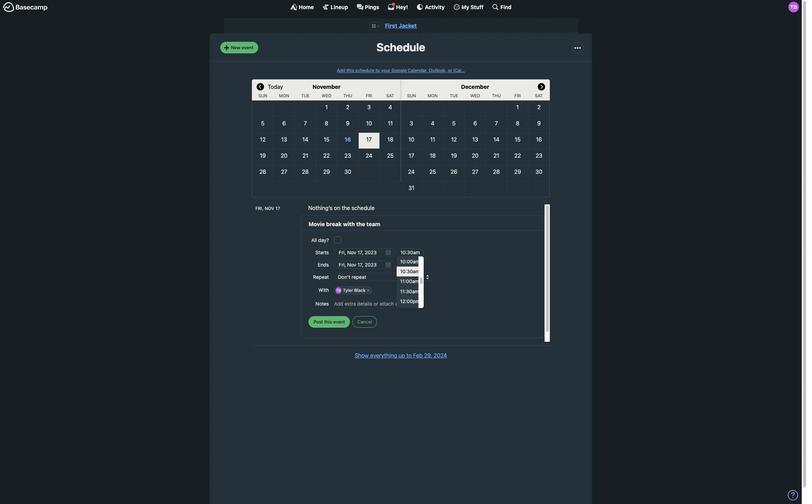 Task type: vqa. For each thing, say whether or not it's contained in the screenshot.
Nothing's on the top left of page
yes



Task type: describe. For each thing, give the bounding box(es) containing it.
everything
[[371, 353, 397, 359]]

hey!
[[397, 4, 408, 10]]

my stuff
[[462, 4, 484, 10]]

tue for november
[[302, 93, 310, 98]]

up
[[399, 353, 405, 359]]

main element
[[0, 0, 803, 14]]

add
[[337, 68, 346, 73]]

choose date… field for starts
[[335, 249, 396, 257]]

day?
[[319, 237, 329, 243]]

or
[[448, 68, 453, 73]]

your
[[381, 68, 391, 73]]

mon for november
[[279, 93, 289, 98]]

2024
[[434, 353, 448, 359]]

cancel
[[358, 319, 372, 325]]

repeat
[[313, 274, 329, 280]]

nothing's
[[309, 205, 333, 211]]

add this schedule to your google calendar, outlook, or ical…
[[337, 68, 465, 73]]

Type the name of the event… text field
[[309, 220, 538, 229]]

1 pick a time… field from the top
[[397, 249, 424, 257]]

first jacket link
[[385, 23, 417, 29]]

lineup
[[331, 4, 348, 10]]

1 vertical spatial schedule
[[352, 205, 375, 211]]

lineup link
[[323, 4, 348, 11]]

11:30am
[[401, 289, 419, 295]]

to for schedule
[[376, 68, 380, 73]]

all day?
[[312, 237, 329, 243]]

sun for december
[[407, 93, 416, 98]]

home link
[[291, 4, 314, 11]]

with
[[319, 288, 329, 293]]

11:00am link
[[397, 277, 419, 287]]

×
[[367, 288, 370, 293]]

× link
[[365, 288, 372, 294]]

fri,
[[256, 206, 264, 211]]

9:30am link
[[397, 247, 419, 257]]

tyler
[[343, 288, 353, 293]]

12:00pm
[[401, 299, 420, 305]]

thu for december
[[493, 93, 501, 98]]

outlook,
[[429, 68, 447, 73]]

today
[[268, 84, 283, 90]]

10:30am
[[401, 269, 420, 275]]

show
[[355, 353, 369, 359]]

new
[[231, 45, 241, 50]]

pings
[[365, 4, 380, 10]]

choose date… field for ends
[[335, 261, 396, 269]]

black
[[355, 288, 366, 293]]

tyler black ×
[[343, 288, 370, 293]]

my
[[462, 4, 470, 10]]

nov
[[265, 206, 275, 211]]

0 vertical spatial event
[[242, 45, 254, 50]]

show        everything      up to        feb 29, 2024
[[355, 353, 448, 359]]

post this event
[[314, 319, 345, 325]]

december
[[462, 84, 490, 90]]

add this schedule to your google calendar, outlook, or ical… link
[[337, 68, 465, 73]]

11:00am
[[401, 279, 419, 285]]

this for post
[[325, 319, 332, 325]]

tue for december
[[450, 93, 459, 98]]

new event
[[231, 45, 254, 50]]

my stuff button
[[454, 4, 484, 11]]

hey! button
[[388, 2, 408, 11]]

sun for november
[[259, 93, 268, 98]]

google
[[392, 68, 407, 73]]



Task type: locate. For each thing, give the bounding box(es) containing it.
2 tue from the left
[[450, 93, 459, 98]]

all
[[312, 237, 317, 243]]

1 mon from the left
[[279, 93, 289, 98]]

post this event button
[[309, 317, 350, 328]]

show        everything      up to        feb 29, 2024 button
[[355, 352, 448, 360]]

tyler black image
[[789, 2, 800, 12]]

11:30am link
[[397, 287, 419, 297]]

wed for november
[[322, 93, 332, 98]]

wed down november
[[322, 93, 332, 98]]

1 horizontal spatial sun
[[407, 93, 416, 98]]

10:30am link
[[397, 267, 420, 277]]

ical…
[[454, 68, 465, 73]]

12:00pm link
[[397, 297, 420, 307]]

cancel button
[[353, 317, 377, 328]]

1 horizontal spatial to
[[407, 353, 412, 359]]

1 sun from the left
[[259, 93, 268, 98]]

0 horizontal spatial fri
[[366, 93, 373, 98]]

10:00am link
[[397, 257, 420, 267]]

fri for november
[[366, 93, 373, 98]]

to left your
[[376, 68, 380, 73]]

1 horizontal spatial thu
[[493, 93, 501, 98]]

find
[[501, 4, 512, 10]]

1 vertical spatial choose date… field
[[335, 261, 396, 269]]

feb
[[414, 353, 423, 359]]

2 choose date… field from the top
[[335, 261, 396, 269]]

mon
[[279, 93, 289, 98], [428, 93, 438, 98]]

this right add
[[347, 68, 355, 73]]

2 pick a time… field from the top
[[397, 261, 424, 269]]

this inside button
[[325, 319, 332, 325]]

With text field
[[373, 286, 538, 295]]

2 sun from the left
[[407, 93, 416, 98]]

9:30am
[[401, 249, 418, 255]]

sat for november
[[387, 93, 395, 98]]

0 horizontal spatial mon
[[279, 93, 289, 98]]

the
[[342, 205, 350, 211]]

schedule
[[377, 41, 426, 54]]

1 horizontal spatial mon
[[428, 93, 438, 98]]

1 vertical spatial pick a time… field
[[397, 261, 424, 269]]

on
[[334, 205, 341, 211]]

sat for december
[[536, 93, 543, 98]]

Choose date… field
[[335, 249, 396, 257], [335, 261, 396, 269]]

event right new
[[242, 45, 254, 50]]

first
[[385, 23, 398, 29]]

wed
[[322, 93, 332, 98], [471, 93, 481, 98]]

this for add
[[347, 68, 355, 73]]

pick a time… field down 9:30am link
[[397, 261, 424, 269]]

1 horizontal spatial this
[[347, 68, 355, 73]]

schedule left your
[[356, 68, 375, 73]]

to right up
[[407, 353, 412, 359]]

event inside button
[[334, 319, 345, 325]]

mon down today
[[279, 93, 289, 98]]

0 vertical spatial schedule
[[356, 68, 375, 73]]

mon down the outlook,
[[428, 93, 438, 98]]

this
[[347, 68, 355, 73], [325, 319, 332, 325]]

to inside button
[[407, 353, 412, 359]]

activity
[[425, 4, 445, 10]]

1 choose date… field from the top
[[335, 249, 396, 257]]

event
[[242, 45, 254, 50], [334, 319, 345, 325]]

tue down or
[[450, 93, 459, 98]]

activity link
[[417, 4, 445, 11]]

nothing's on the schedule
[[309, 205, 375, 211]]

wed for december
[[471, 93, 481, 98]]

calendar,
[[408, 68, 428, 73]]

pings button
[[357, 4, 380, 11]]

2 wed from the left
[[471, 93, 481, 98]]

1 horizontal spatial tue
[[450, 93, 459, 98]]

1 horizontal spatial sat
[[536, 93, 543, 98]]

tue right today link
[[302, 93, 310, 98]]

fri for december
[[515, 93, 521, 98]]

sat
[[387, 93, 395, 98], [536, 93, 543, 98]]

sun left today link
[[259, 93, 268, 98]]

1 horizontal spatial event
[[334, 319, 345, 325]]

0 horizontal spatial wed
[[322, 93, 332, 98]]

2 sat from the left
[[536, 93, 543, 98]]

1 vertical spatial to
[[407, 353, 412, 359]]

schedule
[[356, 68, 375, 73], [352, 205, 375, 211]]

fri, nov 17
[[256, 206, 280, 211]]

thu for november
[[344, 93, 353, 98]]

november
[[313, 84, 341, 90]]

1 horizontal spatial fri
[[515, 93, 521, 98]]

post
[[314, 319, 323, 325]]

this right post
[[325, 319, 332, 325]]

0 horizontal spatial event
[[242, 45, 254, 50]]

0 horizontal spatial tue
[[302, 93, 310, 98]]

2 thu from the left
[[493, 93, 501, 98]]

ends
[[318, 262, 329, 268]]

2 mon from the left
[[428, 93, 438, 98]]

0 vertical spatial pick a time… field
[[397, 249, 424, 257]]

0 vertical spatial this
[[347, 68, 355, 73]]

1 thu from the left
[[344, 93, 353, 98]]

to for up
[[407, 353, 412, 359]]

1 horizontal spatial wed
[[471, 93, 481, 98]]

12:30pm link
[[397, 307, 420, 317]]

first jacket
[[385, 23, 417, 29]]

tue
[[302, 93, 310, 98], [450, 93, 459, 98]]

fri
[[366, 93, 373, 98], [515, 93, 521, 98]]

29,
[[425, 353, 433, 359]]

schedule right the on the top left of the page
[[352, 205, 375, 211]]

wed down december
[[471, 93, 481, 98]]

sun down calendar,
[[407, 93, 416, 98]]

1 sat from the left
[[387, 93, 395, 98]]

event right post
[[334, 319, 345, 325]]

0 horizontal spatial to
[[376, 68, 380, 73]]

find button
[[493, 4, 512, 11]]

Notes text field
[[335, 298, 538, 310]]

starts
[[316, 250, 329, 256]]

1 vertical spatial this
[[325, 319, 332, 325]]

10:00am
[[401, 259, 420, 265]]

today link
[[268, 79, 283, 94]]

0 vertical spatial choose date… field
[[335, 249, 396, 257]]

to
[[376, 68, 380, 73], [407, 353, 412, 359]]

jacket
[[399, 23, 417, 29]]

switch accounts image
[[3, 2, 48, 13]]

2 fri from the left
[[515, 93, 521, 98]]

0 horizontal spatial sat
[[387, 93, 395, 98]]

new event link
[[221, 42, 259, 53]]

0 horizontal spatial sun
[[259, 93, 268, 98]]

pick a time… field up the 10:00am
[[397, 249, 424, 257]]

1 vertical spatial event
[[334, 319, 345, 325]]

1 tue from the left
[[302, 93, 310, 98]]

Pick a time… field
[[397, 249, 424, 257], [397, 261, 424, 269]]

sun
[[259, 93, 268, 98], [407, 93, 416, 98]]

12:30pm
[[401, 308, 420, 314]]

mon for december
[[428, 93, 438, 98]]

stuff
[[471, 4, 484, 10]]

0 horizontal spatial thu
[[344, 93, 353, 98]]

notes
[[316, 301, 329, 307]]

0 horizontal spatial this
[[325, 319, 332, 325]]

home
[[299, 4, 314, 10]]

1 fri from the left
[[366, 93, 373, 98]]

thu
[[344, 93, 353, 98], [493, 93, 501, 98]]

0 vertical spatial to
[[376, 68, 380, 73]]

17
[[276, 206, 280, 211]]

1 wed from the left
[[322, 93, 332, 98]]



